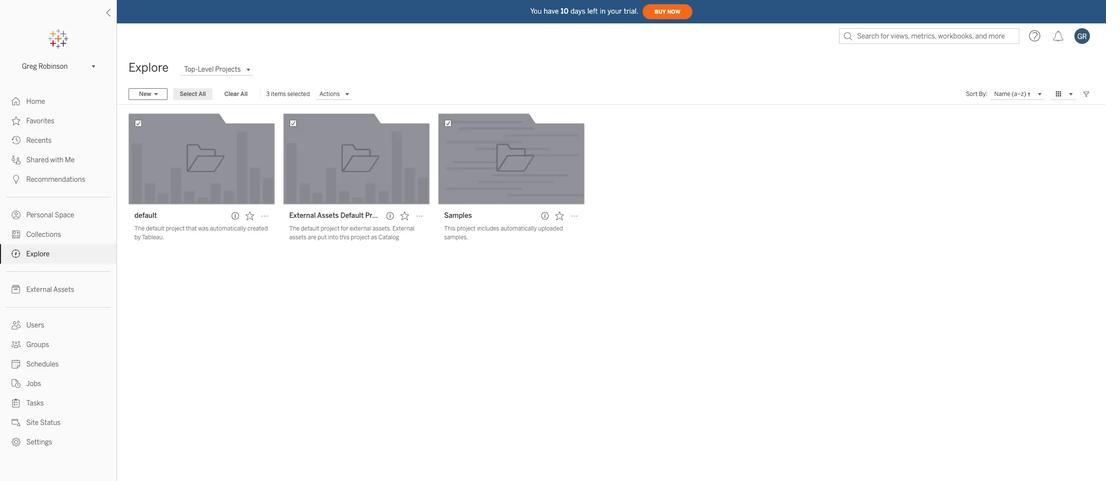 Task type: vqa. For each thing, say whether or not it's contained in the screenshot.


Task type: describe. For each thing, give the bounding box(es) containing it.
assets.
[[373, 225, 391, 232]]

recommendations
[[26, 175, 85, 184]]

top-level projects button
[[180, 64, 254, 75]]

tableau.
[[142, 234, 164, 241]]

the default project that was automatically created by tableau.
[[135, 225, 268, 241]]

into
[[328, 234, 339, 241]]

collections link
[[0, 225, 116, 244]]

uploaded
[[539, 225, 563, 232]]

automatically inside this project includes automatically uploaded samples.
[[501, 225, 537, 232]]

this project includes automatically uploaded samples.
[[445, 225, 563, 241]]

select all
[[180, 91, 206, 97]]

all for select all
[[199, 91, 206, 97]]

by text only_f5he34f image for jobs
[[12, 379, 20, 388]]

the for external assets default project
[[290, 225, 300, 232]]

name
[[995, 90, 1011, 97]]

favorites link
[[0, 111, 116, 131]]

favorites
[[26, 117, 54, 125]]

by text only_f5he34f image for external assets
[[12, 285, 20, 294]]

this
[[445, 225, 456, 232]]

explore inside 'explore' link
[[26, 250, 50, 258]]

by text only_f5he34f image for favorites
[[12, 116, 20, 125]]

Search for views, metrics, workbooks, and more text field
[[840, 28, 1020, 44]]

clear all
[[225, 91, 248, 97]]

default for default
[[146, 225, 165, 232]]

navigation panel element
[[0, 29, 116, 452]]

as
[[371, 234, 377, 241]]

have
[[544, 7, 559, 15]]

with
[[50, 156, 63, 164]]

assets
[[290, 234, 307, 241]]

created
[[248, 225, 268, 232]]

sort
[[967, 91, 978, 97]]

by:
[[980, 91, 988, 97]]

new
[[139, 91, 151, 97]]

top-
[[184, 65, 198, 74]]

buy now
[[655, 9, 681, 15]]

selected
[[287, 91, 310, 97]]

tasks link
[[0, 393, 116, 413]]

by text only_f5he34f image for recents
[[12, 136, 20, 145]]

groups link
[[0, 335, 116, 354]]

(a–z)
[[1012, 90, 1027, 97]]

site status
[[26, 419, 61, 427]]

users link
[[0, 315, 116, 335]]

the for default
[[135, 225, 145, 232]]

you have 10 days left in your trial.
[[531, 7, 639, 15]]

settings link
[[0, 432, 116, 452]]

external assets link
[[0, 280, 116, 299]]

recommendations link
[[0, 170, 116, 189]]

select all button
[[174, 88, 212, 100]]

actions
[[320, 91, 340, 97]]

them.
[[316, 243, 332, 250]]

greg robinson button
[[18, 60, 98, 72]]

home
[[26, 97, 45, 106]]

project up into
[[321, 225, 340, 232]]

by text only_f5he34f image for tasks
[[12, 399, 20, 407]]

external
[[350, 225, 372, 232]]

by text only_f5he34f image for schedules
[[12, 360, 20, 368]]

automatically inside 'the default project that was automatically created by tableau.'
[[210, 225, 246, 232]]

groups
[[26, 341, 49, 349]]

space
[[55, 211, 74, 219]]

greg
[[22, 62, 37, 70]]

jobs
[[26, 380, 41, 388]]

10
[[561, 7, 569, 15]]

settings
[[26, 438, 52, 446]]

external assets default project image
[[284, 114, 430, 204]]

external for external assets
[[26, 286, 52, 294]]

grid view image
[[1055, 90, 1064, 98]]

by text only_f5he34f image for settings
[[12, 438, 20, 446]]

greg robinson
[[22, 62, 68, 70]]

shared with me link
[[0, 150, 116, 170]]

this
[[340, 234, 350, 241]]

personal space link
[[0, 205, 116, 225]]

your
[[608, 7, 622, 15]]

all for clear all
[[241, 91, 248, 97]]

for
[[341, 225, 349, 232]]

left
[[588, 7, 598, 15]]

external assets default project
[[290, 212, 388, 220]]

personal
[[26, 211, 53, 219]]

assets for external assets
[[53, 286, 74, 294]]

samples.
[[445, 234, 468, 241]]



Task type: locate. For each thing, give the bounding box(es) containing it.
by text only_f5he34f image inside personal space link
[[12, 211, 20, 219]]

default
[[341, 212, 364, 220]]

buy now button
[[643, 4, 693, 19]]

by text only_f5he34f image for personal space
[[12, 211, 20, 219]]

explore
[[129, 60, 169, 75], [26, 250, 50, 258]]

all right select
[[199, 91, 206, 97]]

name (a–z)
[[995, 90, 1027, 97]]

automatically
[[210, 225, 246, 232], [501, 225, 537, 232]]

6 by text only_f5he34f image from the top
[[12, 230, 20, 239]]

1 by text only_f5he34f image from the top
[[12, 136, 20, 145]]

project up samples.
[[457, 225, 476, 232]]

samples
[[445, 212, 472, 220]]

external assets
[[26, 286, 74, 294]]

by text only_f5he34f image for home
[[12, 97, 20, 106]]

assets up into
[[317, 212, 339, 220]]

2 the from the left
[[290, 225, 300, 232]]

1 horizontal spatial external
[[290, 212, 316, 220]]

2 horizontal spatial external
[[393, 225, 415, 232]]

by text only_f5he34f image inside external assets 'link'
[[12, 285, 20, 294]]

are
[[308, 234, 317, 241]]

put
[[318, 234, 327, 241]]

the
[[135, 225, 145, 232], [290, 225, 300, 232]]

includes
[[477, 225, 500, 232]]

site
[[26, 419, 39, 427]]

project left the that
[[166, 225, 185, 232]]

project inside 'the default project that was automatically created by tableau.'
[[166, 225, 185, 232]]

buy
[[655, 9, 666, 15]]

external
[[290, 212, 316, 220], [393, 225, 415, 232], [26, 286, 52, 294]]

1 all from the left
[[199, 91, 206, 97]]

actions button
[[316, 88, 353, 100]]

by text only_f5he34f image left collections
[[12, 230, 20, 239]]

samples image
[[439, 114, 585, 204]]

users
[[26, 321, 44, 329]]

by text only_f5he34f image for users
[[12, 321, 20, 329]]

by text only_f5he34f image inside the schedules link
[[12, 360, 20, 368]]

by text only_f5he34f image
[[12, 136, 20, 145], [12, 250, 20, 258], [12, 321, 20, 329], [12, 360, 20, 368], [12, 379, 20, 388], [12, 418, 20, 427], [12, 438, 20, 446]]

by text only_f5he34f image left recommendations
[[12, 175, 20, 184]]

that
[[186, 225, 197, 232]]

catalog
[[379, 234, 399, 241]]

in
[[600, 7, 606, 15]]

2 by text only_f5he34f image from the top
[[12, 116, 20, 125]]

by text only_f5he34f image inside shared with me link
[[12, 155, 20, 164]]

external for external assets default project
[[290, 212, 316, 220]]

external inside the default project for external assets. external assets are put into this project as catalog discovers them.
[[393, 225, 415, 232]]

5 by text only_f5he34f image from the top
[[12, 379, 20, 388]]

6 by text only_f5he34f image from the top
[[12, 418, 20, 427]]

robinson
[[38, 62, 68, 70]]

now
[[668, 9, 681, 15]]

personal space
[[26, 211, 74, 219]]

site status link
[[0, 413, 116, 432]]

assets up users link
[[53, 286, 74, 294]]

assets for external assets default project
[[317, 212, 339, 220]]

all inside button
[[199, 91, 206, 97]]

you
[[531, 7, 542, 15]]

default for external assets default project
[[301, 225, 320, 232]]

7 by text only_f5he34f image from the top
[[12, 438, 20, 446]]

me
[[65, 156, 75, 164]]

by text only_f5he34f image inside recents link
[[12, 136, 20, 145]]

0 horizontal spatial explore
[[26, 250, 50, 258]]

shared with me
[[26, 156, 75, 164]]

1 horizontal spatial explore
[[129, 60, 169, 75]]

by text only_f5he34f image left groups
[[12, 340, 20, 349]]

home link
[[0, 92, 116, 111]]

the inside 'the default project that was automatically created by tableau.'
[[135, 225, 145, 232]]

automatically right includes
[[501, 225, 537, 232]]

clear all button
[[218, 88, 254, 100]]

by text only_f5he34f image inside favorites link
[[12, 116, 20, 125]]

4 by text only_f5he34f image from the top
[[12, 175, 20, 184]]

0 horizontal spatial external
[[26, 286, 52, 294]]

1 vertical spatial explore
[[26, 250, 50, 258]]

by text only_f5he34f image for site status
[[12, 418, 20, 427]]

1 automatically from the left
[[210, 225, 246, 232]]

main navigation. press the up and down arrow keys to access links. element
[[0, 92, 116, 452]]

by text only_f5he34f image inside jobs link
[[12, 379, 20, 388]]

2 by text only_f5he34f image from the top
[[12, 250, 20, 258]]

by text only_f5he34f image inside users link
[[12, 321, 20, 329]]

select
[[180, 91, 197, 97]]

level
[[198, 65, 214, 74]]

0 vertical spatial external
[[290, 212, 316, 220]]

project
[[366, 212, 388, 220]]

project down external
[[351, 234, 370, 241]]

by text only_f5he34f image for recommendations
[[12, 175, 20, 184]]

recents link
[[0, 131, 116, 150]]

was
[[198, 225, 209, 232]]

default
[[135, 212, 157, 220], [146, 225, 165, 232], [301, 225, 320, 232]]

4 by text only_f5he34f image from the top
[[12, 360, 20, 368]]

0 horizontal spatial all
[[199, 91, 206, 97]]

by text only_f5he34f image for collections
[[12, 230, 20, 239]]

the up by
[[135, 225, 145, 232]]

external up catalog
[[393, 225, 415, 232]]

2 automatically from the left
[[501, 225, 537, 232]]

project
[[166, 225, 185, 232], [321, 225, 340, 232], [457, 225, 476, 232], [351, 234, 370, 241]]

external up assets
[[290, 212, 316, 220]]

7 by text only_f5he34f image from the top
[[12, 285, 20, 294]]

by text only_f5he34f image left shared
[[12, 155, 20, 164]]

by text only_f5he34f image for explore
[[12, 250, 20, 258]]

name (a–z) button
[[991, 88, 1046, 100]]

by text only_f5he34f image for groups
[[12, 340, 20, 349]]

project inside this project includes automatically uploaded samples.
[[457, 225, 476, 232]]

1 by text only_f5he34f image from the top
[[12, 97, 20, 106]]

the up assets
[[290, 225, 300, 232]]

shared
[[26, 156, 49, 164]]

9 by text only_f5he34f image from the top
[[12, 399, 20, 407]]

assets inside 'link'
[[53, 286, 74, 294]]

external up 'users'
[[26, 286, 52, 294]]

collections
[[26, 231, 61, 239]]

3
[[266, 91, 270, 97]]

status
[[40, 419, 61, 427]]

schedules link
[[0, 354, 116, 374]]

8 by text only_f5he34f image from the top
[[12, 340, 20, 349]]

by text only_f5he34f image inside collections link
[[12, 230, 20, 239]]

by text only_f5he34f image for shared with me
[[12, 155, 20, 164]]

1 vertical spatial external
[[393, 225, 415, 232]]

default inside 'the default project that was automatically created by tableau.'
[[146, 225, 165, 232]]

by text only_f5he34f image left the home
[[12, 97, 20, 106]]

by text only_f5he34f image inside the home link
[[12, 97, 20, 106]]

sort by:
[[967, 91, 988, 97]]

by text only_f5he34f image left external assets
[[12, 285, 20, 294]]

1 horizontal spatial the
[[290, 225, 300, 232]]

external inside 'link'
[[26, 286, 52, 294]]

3 by text only_f5he34f image from the top
[[12, 321, 20, 329]]

by text only_f5he34f image left tasks
[[12, 399, 20, 407]]

by text only_f5he34f image inside recommendations link
[[12, 175, 20, 184]]

trial.
[[624, 7, 639, 15]]

by text only_f5he34f image inside 'explore' link
[[12, 250, 20, 258]]

tasks
[[26, 399, 44, 407]]

0 vertical spatial assets
[[317, 212, 339, 220]]

clear
[[225, 91, 239, 97]]

new button
[[129, 88, 168, 100]]

1 vertical spatial assets
[[53, 286, 74, 294]]

by
[[135, 234, 141, 241]]

the default project for external assets. external assets are put into this project as catalog discovers them.
[[290, 225, 415, 250]]

0 horizontal spatial the
[[135, 225, 145, 232]]

recents
[[26, 136, 52, 145]]

1 horizontal spatial all
[[241, 91, 248, 97]]

by text only_f5he34f image inside settings "link"
[[12, 438, 20, 446]]

assets
[[317, 212, 339, 220], [53, 286, 74, 294]]

by text only_f5he34f image left personal
[[12, 211, 20, 219]]

2 all from the left
[[241, 91, 248, 97]]

5 by text only_f5he34f image from the top
[[12, 211, 20, 219]]

all inside button
[[241, 91, 248, 97]]

projects
[[215, 65, 241, 74]]

0 horizontal spatial automatically
[[210, 225, 246, 232]]

schedules
[[26, 360, 59, 368]]

1 horizontal spatial automatically
[[501, 225, 537, 232]]

1 the from the left
[[135, 225, 145, 232]]

by text only_f5he34f image inside site status link
[[12, 418, 20, 427]]

by text only_f5he34f image inside tasks link
[[12, 399, 20, 407]]

default inside the default project for external assets. external assets are put into this project as catalog discovers them.
[[301, 225, 320, 232]]

3 by text only_f5he34f image from the top
[[12, 155, 20, 164]]

top-level projects
[[184, 65, 241, 74]]

explore down collections
[[26, 250, 50, 258]]

0 vertical spatial explore
[[129, 60, 169, 75]]

default image
[[129, 114, 275, 204]]

by text only_f5he34f image left favorites
[[12, 116, 20, 125]]

days
[[571, 7, 586, 15]]

all
[[199, 91, 206, 97], [241, 91, 248, 97]]

items
[[271, 91, 286, 97]]

1 horizontal spatial assets
[[317, 212, 339, 220]]

explore up new popup button
[[129, 60, 169, 75]]

the inside the default project for external assets. external assets are put into this project as catalog discovers them.
[[290, 225, 300, 232]]

automatically right was
[[210, 225, 246, 232]]

all right clear
[[241, 91, 248, 97]]

by text only_f5he34f image
[[12, 97, 20, 106], [12, 116, 20, 125], [12, 155, 20, 164], [12, 175, 20, 184], [12, 211, 20, 219], [12, 230, 20, 239], [12, 285, 20, 294], [12, 340, 20, 349], [12, 399, 20, 407]]

0 horizontal spatial assets
[[53, 286, 74, 294]]

explore link
[[0, 244, 116, 264]]

jobs link
[[0, 374, 116, 393]]

2 vertical spatial external
[[26, 286, 52, 294]]

by text only_f5he34f image inside groups link
[[12, 340, 20, 349]]



